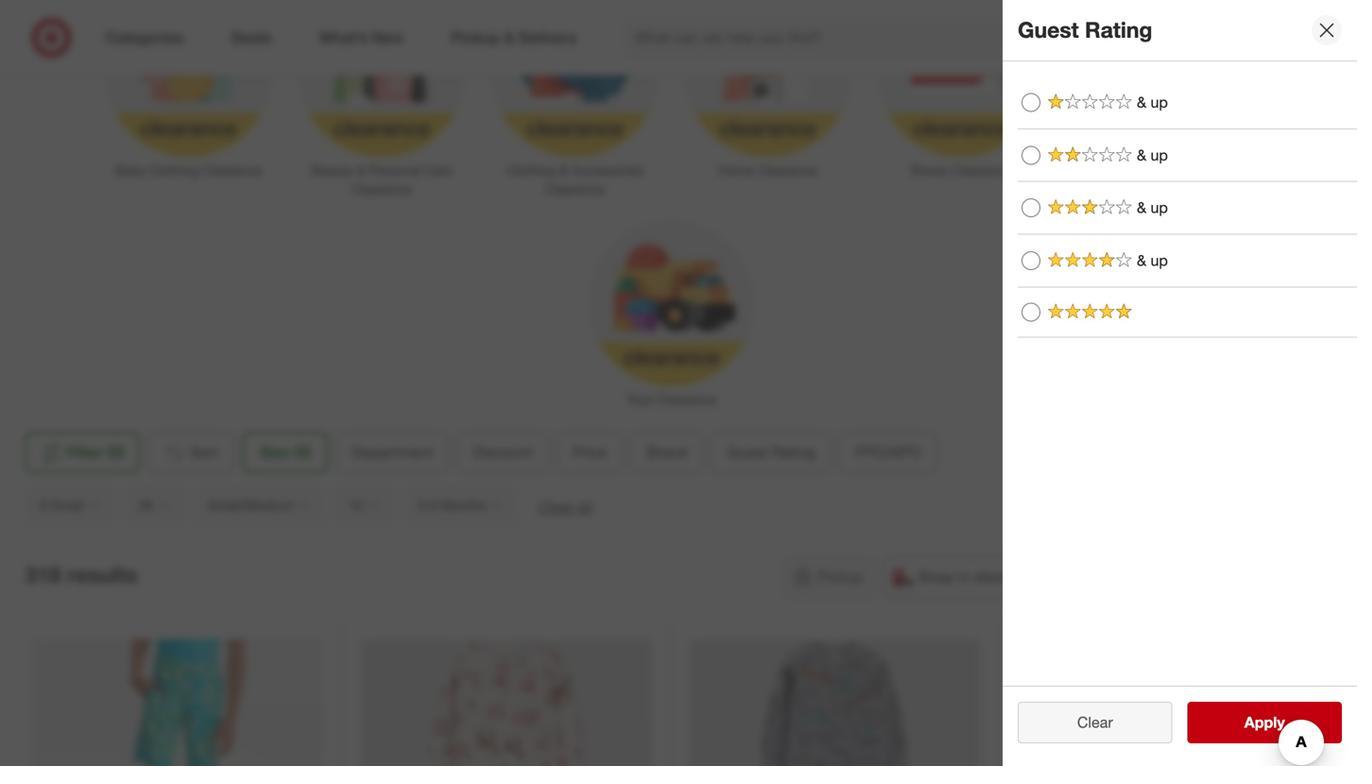 Task type: describe. For each thing, give the bounding box(es) containing it.
318 results
[[25, 562, 138, 588]]

sports & outdoors clearance
[[1099, 162, 1210, 198]]

baby clothing clearance
[[115, 162, 262, 179]]

all
[[578, 498, 593, 516]]

3 & up from the top
[[1137, 199, 1168, 217]]

home clearance link
[[672, 0, 865, 180]]

baby
[[115, 162, 146, 179]]

clearance inside beauty & personal care clearance
[[352, 181, 412, 198]]

discount
[[473, 443, 533, 462]]

store
[[974, 568, 1008, 586]]

clearance inside shoes clearance link
[[952, 162, 1012, 179]]

size (5)
[[260, 443, 311, 462]]

clear all
[[538, 498, 593, 516]]

fpo/apo
[[855, 443, 921, 462]]

clear all button
[[538, 496, 593, 518]]

clear for clear all
[[538, 498, 574, 516]]

12
[[348, 497, 363, 514]]

beauty
[[312, 162, 353, 179]]

clothing & accessories clearance
[[506, 162, 644, 198]]

& up radio
[[1022, 93, 1041, 112]]

sort button
[[147, 432, 235, 473]]

size
[[260, 443, 290, 462]]

care
[[424, 162, 452, 179]]

in
[[958, 568, 970, 586]]

department
[[352, 443, 433, 462]]

(5) for filter (5)
[[107, 443, 125, 462]]

& inside sports & outdoors clearance
[[1143, 162, 1151, 179]]

pickup
[[818, 568, 863, 586]]

guest rating dialog
[[1003, 0, 1358, 767]]

guest rating button
[[711, 432, 832, 473]]

beauty & personal care clearance link
[[285, 0, 479, 199]]

& inside beauty & personal care clearance
[[357, 162, 365, 179]]

beauty & personal care clearance
[[312, 162, 452, 198]]

guest rating inside "guest rating" button
[[727, 443, 816, 462]]

guest inside guest rating dialog
[[1018, 17, 1079, 43]]

x small
[[39, 497, 84, 514]]

26 button
[[124, 485, 186, 526]]

discount button
[[457, 432, 549, 473]]

toys clearance
[[627, 391, 717, 408]]

sort
[[190, 443, 219, 462]]

department button
[[336, 432, 449, 473]]

(5) for size (5)
[[294, 443, 311, 462]]

3-
[[418, 497, 430, 514]]

brand button
[[631, 432, 704, 473]]

2 & up radio from the top
[[1022, 199, 1041, 218]]

shoes
[[911, 162, 948, 179]]

x
[[39, 497, 47, 514]]

home clearance
[[719, 162, 818, 179]]

guest inside "guest rating" button
[[727, 443, 768, 462]]

6
[[430, 497, 438, 514]]

3-6 months
[[418, 497, 486, 514]]

1 & up radio from the top
[[1022, 146, 1041, 165]]

What can we help you find? suggestions appear below search field
[[624, 17, 1094, 59]]



Task type: vqa. For each thing, say whether or not it's contained in the screenshot.
the $42.49 When purchased online Spend $50 get a $10 Target GiftCard on select LEGO sets
no



Task type: locate. For each thing, give the bounding box(es) containing it.
home
[[719, 162, 754, 179]]

1 horizontal spatial guest
[[1018, 17, 1079, 43]]

filter (5)
[[67, 443, 125, 462]]

search button
[[1081, 17, 1126, 62]]

brand
[[647, 443, 687, 462]]

up
[[1151, 93, 1168, 112], [1151, 146, 1168, 164], [1151, 199, 1168, 217], [1151, 252, 1168, 270]]

2 up from the top
[[1151, 146, 1168, 164]]

carter's just one you®️ baby girls' wild footed pajama - cream image
[[361, 639, 652, 767], [361, 639, 652, 767]]

pickup button
[[783, 557, 876, 598]]

318
[[25, 562, 61, 588]]

1 vertical spatial guest rating
[[727, 443, 816, 462]]

0 horizontal spatial rating
[[772, 443, 816, 462]]

sports & outdoors clearance link
[[1058, 0, 1251, 199]]

rating inside button
[[772, 443, 816, 462]]

clothing & accessories clearance link
[[479, 0, 672, 199]]

shop in store
[[918, 568, 1008, 586]]

clothing left the accessories
[[506, 162, 556, 179]]

1 vertical spatial guest
[[727, 443, 768, 462]]

0 horizontal spatial (5)
[[107, 443, 125, 462]]

1 vertical spatial rating
[[772, 443, 816, 462]]

0 horizontal spatial guest
[[727, 443, 768, 462]]

shop
[[918, 568, 954, 586]]

clothing
[[149, 162, 199, 179], [506, 162, 556, 179]]

small/medium button
[[194, 485, 327, 526]]

1 vertical spatial clear
[[1078, 714, 1113, 732]]

fpo/apo button
[[839, 432, 937, 473]]

3-6 months button
[[404, 485, 519, 526]]

1 & up from the top
[[1137, 93, 1168, 112]]

guest rating
[[1018, 17, 1153, 43], [727, 443, 816, 462]]

personal
[[369, 162, 421, 179]]

& inside clothing & accessories clearance
[[560, 162, 568, 179]]

1 horizontal spatial guest rating
[[1018, 17, 1153, 43]]

1 clothing from the left
[[149, 162, 199, 179]]

1 horizontal spatial clear
[[1078, 714, 1113, 732]]

clearance inside sports & outdoors clearance
[[1125, 181, 1185, 198]]

toys
[[627, 391, 653, 408]]

(5) right filter
[[107, 443, 125, 462]]

12 button
[[334, 485, 396, 526]]

clear
[[538, 498, 574, 516], [1078, 714, 1113, 732]]

0 vertical spatial guest rating
[[1018, 17, 1153, 43]]

months
[[441, 497, 486, 514]]

carter's just one you®️ baby boys' dino fleece footed pajama - gray image
[[690, 639, 981, 767], [690, 639, 981, 767]]

x small button
[[25, 485, 117, 526]]

apply
[[1245, 714, 1285, 732]]

0 horizontal spatial clothing
[[149, 162, 199, 179]]

clear inside button
[[1078, 714, 1113, 732]]

3 up from the top
[[1151, 199, 1168, 217]]

& up radio
[[1022, 146, 1041, 165], [1022, 199, 1041, 218], [1022, 251, 1041, 270]]

search
[[1081, 30, 1126, 49]]

shoes clearance
[[911, 162, 1012, 179]]

clothing right baby at the left of page
[[149, 162, 199, 179]]

clearance inside toys clearance link
[[657, 391, 717, 408]]

2 vertical spatial & up radio
[[1022, 251, 1041, 270]]

clearance inside home clearance link
[[758, 162, 818, 179]]

guest left search
[[1018, 17, 1079, 43]]

shoes clearance link
[[865, 0, 1058, 180]]

apply button
[[1188, 702, 1342, 744]]

(5) right the size
[[294, 443, 311, 462]]

clear inside "button"
[[538, 498, 574, 516]]

small
[[51, 497, 84, 514]]

baby clothing clearance link
[[92, 0, 285, 180]]

0 horizontal spatial clear
[[538, 498, 574, 516]]

clothing inside "link"
[[149, 162, 199, 179]]

clear button
[[1018, 702, 1173, 744]]

filter
[[67, 443, 103, 462]]

3 & up radio from the top
[[1022, 251, 1041, 270]]

&
[[1137, 93, 1147, 112], [1137, 146, 1147, 164], [357, 162, 365, 179], [560, 162, 568, 179], [1143, 162, 1151, 179], [1137, 199, 1147, 217], [1137, 252, 1147, 270]]

(5) inside button
[[107, 443, 125, 462]]

rating
[[1085, 17, 1153, 43], [772, 443, 816, 462]]

1 horizontal spatial rating
[[1085, 17, 1153, 43]]

results
[[67, 562, 138, 588]]

1 (5) from the left
[[107, 443, 125, 462]]

0 horizontal spatial guest rating
[[727, 443, 816, 462]]

1 horizontal spatial clothing
[[506, 162, 556, 179]]

0 vertical spatial & up radio
[[1022, 146, 1041, 165]]

2 (5) from the left
[[294, 443, 311, 462]]

clearance
[[202, 162, 262, 179], [758, 162, 818, 179], [952, 162, 1012, 179], [352, 181, 412, 198], [545, 181, 605, 198], [1125, 181, 1185, 198], [657, 391, 717, 408]]

accessories
[[572, 162, 644, 179]]

(5)
[[107, 443, 125, 462], [294, 443, 311, 462]]

shop in store button
[[883, 557, 1021, 598]]

0 vertical spatial clear
[[538, 498, 574, 516]]

0 vertical spatial rating
[[1085, 17, 1153, 43]]

clearance inside clothing & accessories clearance
[[545, 181, 605, 198]]

2 & up from the top
[[1137, 146, 1168, 164]]

4 & up from the top
[[1137, 252, 1168, 270]]

clothing inside clothing & accessories clearance
[[506, 162, 556, 179]]

sports
[[1099, 162, 1139, 179]]

boys' hybrid shorts - all in motion™ image
[[32, 639, 323, 767], [32, 639, 323, 767]]

price button
[[557, 432, 623, 473]]

carter's just one you®️ baby girls' apple footed pajama - green image
[[1019, 639, 1311, 767], [1019, 639, 1311, 767]]

guest right brand
[[727, 443, 768, 462]]

clearance inside the baby clothing clearance "link"
[[202, 162, 262, 179]]

clear for clear
[[1078, 714, 1113, 732]]

rating inside dialog
[[1085, 17, 1153, 43]]

None radio
[[1022, 303, 1041, 322]]

4 up from the top
[[1151, 252, 1168, 270]]

& up
[[1137, 93, 1168, 112], [1137, 146, 1168, 164], [1137, 199, 1168, 217], [1137, 252, 1168, 270]]

26
[[139, 497, 153, 514]]

guest rating inside guest rating dialog
[[1018, 17, 1153, 43]]

1 horizontal spatial (5)
[[294, 443, 311, 462]]

filter (5) button
[[25, 432, 140, 473]]

1 up from the top
[[1151, 93, 1168, 112]]

small/medium
[[208, 497, 294, 514]]

guest
[[1018, 17, 1079, 43], [727, 443, 768, 462]]

outdoors
[[1155, 162, 1210, 179]]

1 vertical spatial & up radio
[[1022, 199, 1041, 218]]

2 clothing from the left
[[506, 162, 556, 179]]

price
[[573, 443, 607, 462]]

toys clearance link
[[575, 216, 768, 409]]

0 vertical spatial guest
[[1018, 17, 1079, 43]]



